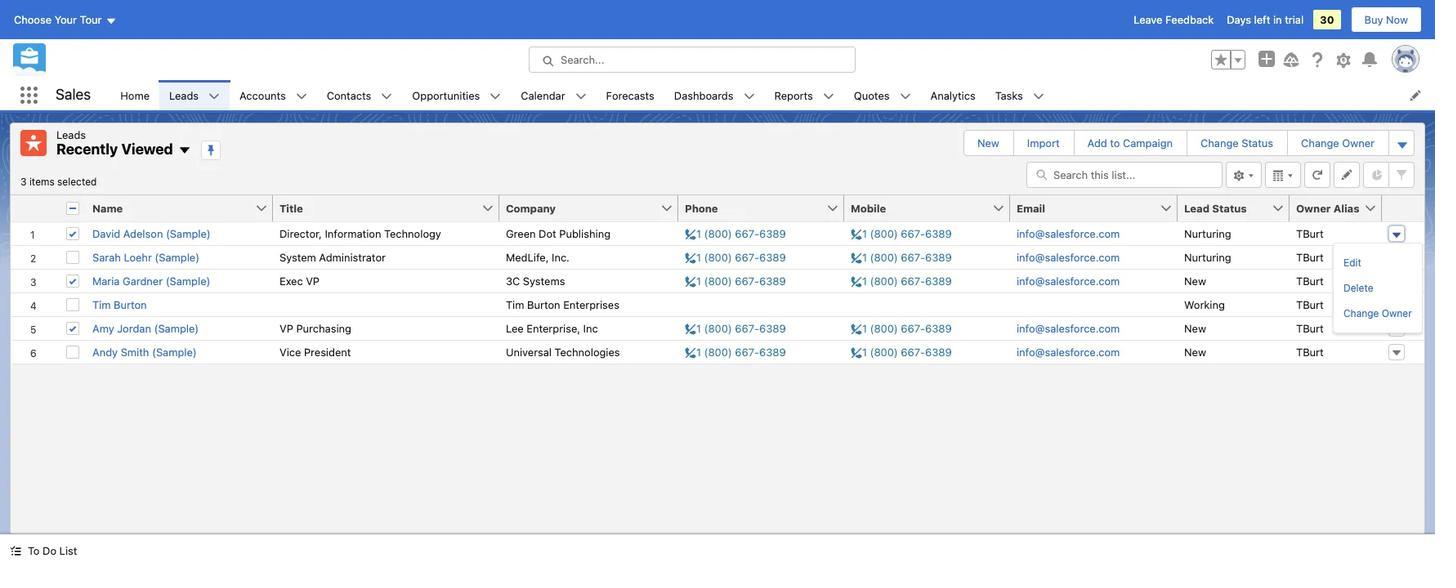 Task type: vqa. For each thing, say whether or not it's contained in the screenshot.
Recently Viewed|Leads|List View Element
yes



Task type: locate. For each thing, give the bounding box(es) containing it.
change up 'owner alias' button
[[1301, 136, 1339, 150]]

(sample)
[[166, 227, 211, 240], [155, 250, 200, 264], [166, 274, 210, 287], [154, 322, 199, 335], [152, 345, 197, 358]]

5 info@salesforce.com link from the top
[[1017, 345, 1120, 358]]

4 tburt from the top
[[1296, 298, 1324, 311]]

1 info@salesforce.com from the top
[[1017, 227, 1120, 240]]

3 info@salesforce.com from the top
[[1017, 274, 1120, 287]]

contacts link
[[317, 80, 381, 110]]

analytics
[[930, 89, 976, 102]]

leads right home
[[169, 89, 199, 102]]

loehr
[[124, 250, 152, 264]]

0 vertical spatial nurturing
[[1184, 227, 1231, 240]]

lead status
[[1184, 201, 1247, 215]]

1 horizontal spatial owner
[[1342, 136, 1375, 150]]

opportunities link
[[402, 80, 490, 110]]

group
[[1211, 50, 1246, 69]]

action image
[[1382, 195, 1425, 221]]

0 horizontal spatial change
[[1201, 136, 1239, 150]]

days left in trial
[[1227, 13, 1304, 26]]

purchasing
[[296, 322, 351, 335]]

text default image left accounts
[[208, 91, 220, 102]]

to do list button
[[0, 535, 87, 567]]

text default image inside leads list item
[[208, 91, 220, 102]]

working
[[1184, 298, 1225, 311]]

owner alias button
[[1290, 195, 1364, 221]]

1 burton from the left
[[114, 298, 147, 311]]

add to campaign
[[1088, 136, 1173, 150]]

2 info@salesforce.com link from the top
[[1017, 250, 1120, 264]]

amy jordan (sample)
[[92, 322, 199, 335]]

vice
[[280, 345, 301, 358]]

tim up the amy
[[92, 298, 111, 311]]

text default image right viewed
[[178, 144, 191, 157]]

info@salesforce.com link for green dot publishing
[[1017, 227, 1120, 240]]

info@salesforce.com for 3c systems
[[1017, 274, 1120, 287]]

3 info@salesforce.com link from the top
[[1017, 274, 1120, 287]]

1 vertical spatial leads
[[56, 128, 86, 141]]

0 vertical spatial leads
[[169, 89, 199, 102]]

0 horizontal spatial owner
[[1296, 201, 1331, 215]]

1 tim from the left
[[92, 298, 111, 311]]

new for 3c systems
[[1184, 274, 1206, 287]]

status right lead
[[1212, 201, 1247, 215]]

accounts
[[240, 89, 286, 102]]

1 vertical spatial vp
[[280, 322, 293, 335]]

4 info@salesforce.com link from the top
[[1017, 322, 1120, 335]]

tim
[[92, 298, 111, 311], [506, 298, 524, 311]]

leads
[[169, 89, 199, 102], [56, 128, 86, 141]]

universal
[[506, 345, 552, 358]]

owner left alias
[[1296, 201, 1331, 215]]

publishing
[[559, 227, 611, 240]]

new button
[[964, 131, 1013, 155]]

list containing home
[[111, 80, 1435, 110]]

owner up alias
[[1342, 136, 1375, 150]]

info@salesforce.com for universal technologies
[[1017, 345, 1120, 358]]

nurturing
[[1184, 227, 1231, 240], [1184, 250, 1231, 264]]

new inside button
[[977, 136, 999, 150]]

0 horizontal spatial leads
[[56, 128, 86, 141]]

vp
[[306, 274, 320, 287], [280, 322, 293, 335]]

text default image right quotes
[[899, 91, 911, 102]]

tburt for 3c systems
[[1296, 274, 1324, 287]]

leave feedback
[[1134, 13, 1214, 26]]

tim up lee
[[506, 298, 524, 311]]

tour
[[80, 13, 102, 26]]

burton down systems
[[527, 298, 560, 311]]

lead
[[1184, 201, 1210, 215]]

nurturing up working
[[1184, 250, 1231, 264]]

title element
[[273, 195, 509, 222]]

nurturing down lead status
[[1184, 227, 1231, 240]]

quotes link
[[844, 80, 899, 110]]

1 vertical spatial status
[[1212, 201, 1247, 215]]

medlife,
[[506, 250, 549, 264]]

leads link
[[159, 80, 208, 110]]

3 items selected
[[20, 175, 97, 188]]

medlife, inc.
[[506, 250, 570, 264]]

lead status button
[[1178, 195, 1272, 221]]

1 horizontal spatial tim
[[506, 298, 524, 311]]

0 horizontal spatial vp
[[280, 322, 293, 335]]

2 tim from the left
[[506, 298, 524, 311]]

green dot publishing
[[506, 227, 611, 240]]

(sample) for amy jordan (sample)
[[154, 322, 199, 335]]

0 vertical spatial owner
[[1342, 136, 1375, 150]]

6 tburt from the top
[[1296, 345, 1324, 358]]

(sample) right the gardner
[[166, 274, 210, 287]]

new
[[977, 136, 999, 150], [1184, 274, 1206, 287], [1184, 322, 1206, 335], [1184, 345, 1206, 358]]

recently viewed|leads|list view element
[[10, 123, 1425, 535]]

tburt
[[1296, 227, 1324, 240], [1296, 250, 1324, 264], [1296, 274, 1324, 287], [1296, 298, 1324, 311], [1296, 322, 1324, 335], [1296, 345, 1324, 358]]

search... button
[[529, 47, 856, 73]]

(sample) for andy smith (sample)
[[152, 345, 197, 358]]

maria
[[92, 274, 120, 287]]

new for lee enterprise, inc
[[1184, 322, 1206, 335]]

status for change status
[[1242, 136, 1273, 150]]

action element
[[1382, 195, 1425, 222]]

maria gardner (sample)
[[92, 274, 210, 287]]

1 nurturing from the top
[[1184, 227, 1231, 240]]

text default image inside quotes list item
[[899, 91, 911, 102]]

exec
[[280, 274, 303, 287]]

reports list item
[[765, 80, 844, 110]]

email element
[[1010, 195, 1188, 222]]

3c
[[506, 274, 520, 287]]

director, information technology
[[280, 227, 441, 240]]

leave
[[1134, 13, 1163, 26]]

3 tburt from the top
[[1296, 274, 1324, 287]]

text default image right tasks
[[1033, 91, 1044, 102]]

jordan
[[117, 322, 151, 335]]

1 vertical spatial owner
[[1296, 201, 1331, 215]]

inc.
[[552, 250, 570, 264]]

leave feedback link
[[1134, 13, 1214, 26]]

to
[[28, 544, 40, 557]]

add
[[1088, 136, 1107, 150]]

lee enterprise, inc
[[506, 322, 598, 335]]

recently viewed status
[[20, 175, 97, 188]]

1 info@salesforce.com link from the top
[[1017, 227, 1120, 240]]

status up lead status element
[[1242, 136, 1273, 150]]

maria gardner (sample) link
[[92, 274, 210, 287]]

tasks list item
[[985, 80, 1054, 110]]

recently viewed grid
[[11, 195, 1425, 364]]

2 nurturing from the top
[[1184, 250, 1231, 264]]

change up lead status
[[1201, 136, 1239, 150]]

item number image
[[11, 195, 60, 221]]

item number element
[[11, 195, 60, 222]]

2 tburt from the top
[[1296, 250, 1324, 264]]

tim for tim burton enterprises
[[506, 298, 524, 311]]

dot
[[539, 227, 556, 240]]

burton up jordan
[[114, 298, 147, 311]]

cell
[[60, 195, 86, 222], [1382, 245, 1425, 268], [1382, 268, 1425, 292], [273, 292, 499, 316], [678, 292, 844, 316], [844, 292, 1010, 316], [1010, 292, 1178, 316]]

5 tburt from the top
[[1296, 322, 1324, 335]]

title button
[[273, 195, 481, 221]]

phone
[[685, 201, 718, 215]]

status inside recently viewed grid
[[1212, 201, 1247, 215]]

status for lead status
[[1212, 201, 1247, 215]]

accounts list item
[[230, 80, 317, 110]]

gardner
[[123, 274, 163, 287]]

text default image inside tasks list item
[[1033, 91, 1044, 102]]

list
[[111, 80, 1435, 110]]

forecasts link
[[596, 80, 664, 110]]

change owner
[[1301, 136, 1375, 150]]

0 vertical spatial status
[[1242, 136, 1273, 150]]

text default image for tasks
[[1033, 91, 1044, 102]]

technology
[[384, 227, 441, 240]]

text default image inside recently viewed|leads|list view element
[[178, 144, 191, 157]]

vp right exec
[[306, 274, 320, 287]]

2 info@salesforce.com from the top
[[1017, 250, 1120, 264]]

click to dial disabled image
[[685, 227, 786, 240], [851, 227, 952, 240], [685, 250, 786, 264], [851, 250, 952, 264], [685, 274, 786, 287], [851, 274, 952, 287], [685, 322, 786, 335], [851, 322, 952, 335], [685, 345, 786, 358], [851, 345, 952, 358]]

tim for tim burton
[[92, 298, 111, 311]]

0 horizontal spatial tim
[[92, 298, 111, 311]]

tasks
[[995, 89, 1023, 102]]

1 change from the left
[[1201, 136, 1239, 150]]

text default image inside accounts list item
[[296, 91, 307, 102]]

(sample) down name element
[[166, 227, 211, 240]]

info@salesforce.com link for 3c systems
[[1017, 274, 1120, 287]]

text default image for quotes
[[899, 91, 911, 102]]

system
[[280, 250, 316, 264]]

4 info@salesforce.com from the top
[[1017, 322, 1120, 335]]

(sample) down "david adelson (sample)" link
[[155, 250, 200, 264]]

inc
[[583, 322, 598, 335]]

system administrator
[[280, 250, 386, 264]]

1 horizontal spatial burton
[[527, 298, 560, 311]]

0 horizontal spatial burton
[[114, 298, 147, 311]]

text default image
[[208, 91, 220, 102], [296, 91, 307, 102], [899, 91, 911, 102], [1033, 91, 1044, 102], [178, 144, 191, 157], [10, 545, 21, 557]]

1 horizontal spatial leads
[[169, 89, 199, 102]]

text default image left to
[[10, 545, 21, 557]]

vp up vice
[[280, 322, 293, 335]]

adelson
[[123, 227, 163, 240]]

None search field
[[1027, 161, 1223, 188]]

0 vertical spatial vp
[[306, 274, 320, 287]]

andy smith (sample)
[[92, 345, 197, 358]]

recently viewed
[[56, 141, 173, 158]]

info@salesforce.com for lee enterprise, inc
[[1017, 322, 1120, 335]]

burton for tim burton
[[114, 298, 147, 311]]

5 info@salesforce.com from the top
[[1017, 345, 1120, 358]]

your
[[54, 13, 77, 26]]

(sample) up andy smith (sample) link
[[154, 322, 199, 335]]

owner inside recently viewed grid
[[1296, 201, 1331, 215]]

change for change status
[[1201, 136, 1239, 150]]

import button
[[1014, 131, 1073, 155]]

2 burton from the left
[[527, 298, 560, 311]]

(sample) down amy jordan (sample) link
[[152, 345, 197, 358]]

choose your tour
[[14, 13, 102, 26]]

andy smith (sample) link
[[92, 345, 197, 358]]

david adelson (sample)
[[92, 227, 211, 240]]

sarah loehr (sample) link
[[92, 250, 200, 264]]

1 horizontal spatial change
[[1301, 136, 1339, 150]]

to
[[1110, 136, 1120, 150]]

1 vertical spatial nurturing
[[1184, 250, 1231, 264]]

quotes
[[854, 89, 890, 102]]

1 tburt from the top
[[1296, 227, 1324, 240]]

leads down sales
[[56, 128, 86, 141]]

buy
[[1364, 13, 1383, 26]]

2 change from the left
[[1301, 136, 1339, 150]]

text default image right accounts
[[296, 91, 307, 102]]



Task type: describe. For each thing, give the bounding box(es) containing it.
calendar list item
[[511, 80, 596, 110]]

campaign
[[1123, 136, 1173, 150]]

search...
[[561, 53, 604, 66]]

info@salesforce.com link for universal technologies
[[1017, 345, 1120, 358]]

leads list item
[[159, 80, 230, 110]]

info@salesforce.com for green dot publishing
[[1017, 227, 1120, 240]]

new for universal technologies
[[1184, 345, 1206, 358]]

lee
[[506, 322, 524, 335]]

president
[[304, 345, 351, 358]]

(sample) for sarah loehr (sample)
[[155, 250, 200, 264]]

director,
[[280, 227, 322, 240]]

home
[[120, 89, 150, 102]]

company
[[506, 201, 556, 215]]

change for change owner
[[1301, 136, 1339, 150]]

(sample) for david adelson (sample)
[[166, 227, 211, 240]]

feedback
[[1165, 13, 1214, 26]]

accounts link
[[230, 80, 296, 110]]

3c systems
[[506, 274, 565, 287]]

tburt for medlife, inc.
[[1296, 250, 1324, 264]]

dashboards link
[[664, 80, 743, 110]]

company button
[[499, 195, 660, 221]]

change owner button
[[1288, 131, 1388, 155]]

none search field inside recently viewed|leads|list view element
[[1027, 161, 1223, 188]]

dashboards list item
[[664, 80, 765, 110]]

company element
[[499, 195, 688, 222]]

tim burton enterprises
[[506, 298, 619, 311]]

selected
[[57, 175, 97, 188]]

mobile button
[[844, 195, 992, 221]]

text default image for accounts
[[296, 91, 307, 102]]

green
[[506, 227, 536, 240]]

items
[[29, 175, 55, 188]]

viewed
[[121, 141, 173, 158]]

Search Recently Viewed list view. search field
[[1027, 161, 1223, 188]]

forecasts
[[606, 89, 654, 102]]

burton for tim burton enterprises
[[527, 298, 560, 311]]

3
[[20, 175, 27, 188]]

administrator
[[319, 250, 386, 264]]

add to campaign button
[[1074, 131, 1186, 155]]

mobile
[[851, 201, 886, 215]]

contacts
[[327, 89, 371, 102]]

buy now button
[[1351, 7, 1422, 33]]

text default image inside to do list 'button'
[[10, 545, 21, 557]]

phone button
[[678, 195, 826, 221]]

quotes list item
[[844, 80, 921, 110]]

info@salesforce.com link for lee enterprise, inc
[[1017, 322, 1120, 335]]

choose
[[14, 13, 52, 26]]

systems
[[523, 274, 565, 287]]

vp purchasing
[[280, 322, 351, 335]]

owner alias element
[[1290, 195, 1392, 222]]

information
[[325, 227, 381, 240]]

tburt for lee enterprise, inc
[[1296, 322, 1324, 335]]

universal technologies
[[506, 345, 620, 358]]

technologies
[[555, 345, 620, 358]]

mobile element
[[844, 195, 1020, 222]]

andy
[[92, 345, 118, 358]]

david adelson (sample) link
[[92, 227, 211, 240]]

sales
[[56, 86, 91, 103]]

phone element
[[678, 195, 854, 222]]

opportunities list item
[[402, 80, 511, 110]]

1 horizontal spatial vp
[[306, 274, 320, 287]]

30
[[1320, 13, 1334, 26]]

list
[[59, 544, 77, 557]]

home link
[[111, 80, 159, 110]]

reports link
[[765, 80, 823, 110]]

(sample) for maria gardner (sample)
[[166, 274, 210, 287]]

nurturing for medlife, inc.
[[1184, 250, 1231, 264]]

david
[[92, 227, 120, 240]]

sarah loehr (sample)
[[92, 250, 200, 264]]

sarah
[[92, 250, 121, 264]]

now
[[1386, 13, 1408, 26]]

name
[[92, 201, 123, 215]]

email button
[[1010, 195, 1160, 221]]

name button
[[86, 195, 255, 221]]

vice president
[[280, 345, 351, 358]]

calendar link
[[511, 80, 575, 110]]

tburt for tim burton enterprises
[[1296, 298, 1324, 311]]

text default image for leads
[[208, 91, 220, 102]]

owner alias
[[1296, 201, 1360, 215]]

in
[[1273, 13, 1282, 26]]

import
[[1027, 136, 1060, 150]]

amy
[[92, 322, 114, 335]]

analytics link
[[921, 80, 985, 110]]

exec vp
[[280, 274, 320, 287]]

contacts list item
[[317, 80, 402, 110]]

leads inside list item
[[169, 89, 199, 102]]

enterprises
[[563, 298, 619, 311]]

choose your tour button
[[13, 7, 117, 33]]

change status button
[[1188, 131, 1287, 155]]

nurturing for green dot publishing
[[1184, 227, 1231, 240]]

lead status element
[[1178, 195, 1299, 222]]

opportunities
[[412, 89, 480, 102]]

calendar
[[521, 89, 565, 102]]

enterprise,
[[527, 322, 580, 335]]

name element
[[86, 195, 283, 222]]

recently
[[56, 141, 118, 158]]

smith
[[121, 345, 149, 358]]

to do list
[[28, 544, 77, 557]]



